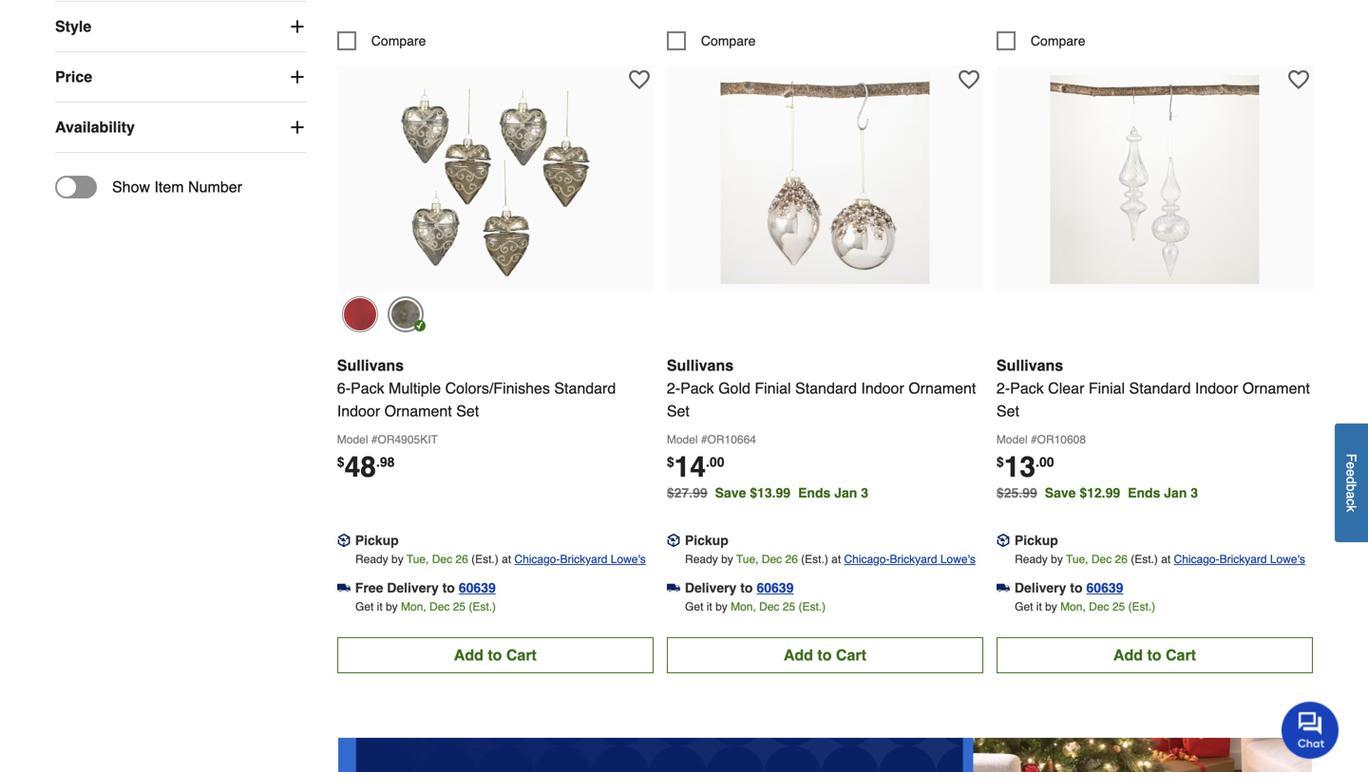 Task type: vqa. For each thing, say whether or not it's contained in the screenshot.
the Appliances link
no



Task type: locate. For each thing, give the bounding box(es) containing it.
ends right the '$13.99'
[[798, 485, 831, 501]]

2 horizontal spatial brickyard
[[1219, 553, 1267, 566]]

set up model # or10664
[[667, 402, 690, 420]]

1 horizontal spatial get it by mon, dec 25 (est.)
[[685, 600, 826, 614]]

2- for 2-pack gold finial standard indoor ornament set
[[667, 379, 680, 397]]

indoor
[[861, 379, 904, 397], [1195, 379, 1238, 397], [337, 402, 380, 420]]

$ 13 .00
[[997, 451, 1054, 483]]

indoor for 2-pack gold finial standard indoor ornament set
[[861, 379, 904, 397]]

1 horizontal spatial at
[[831, 553, 841, 566]]

2 horizontal spatial add to cart button
[[997, 637, 1313, 673]]

set
[[456, 402, 479, 420], [667, 402, 690, 420], [997, 402, 1019, 420]]

3 pickup image from the left
[[997, 534, 1010, 547]]

2 add to cart button from the left
[[667, 637, 983, 673]]

e
[[1344, 462, 1359, 469], [1344, 469, 1359, 477]]

pack inside the sullivans 6-pack multiple colors/finishes standard indoor ornament set
[[351, 379, 384, 397]]

get for first chicago-brickyard lowe's button from left
[[355, 600, 374, 614]]

sullivans inside sullivans 2-pack clear finial standard indoor ornament set
[[997, 357, 1063, 374]]

2 tue, from the left
[[736, 553, 759, 566]]

2 horizontal spatial at
[[1161, 553, 1171, 566]]

ends jan 3 element
[[798, 485, 876, 501], [1128, 485, 1206, 501]]

1 pickup from the left
[[355, 533, 399, 548]]

1 finial from the left
[[755, 379, 791, 397]]

standard inside the sullivans 6-pack multiple colors/finishes standard indoor ornament set
[[554, 379, 616, 397]]

was price $25.99 element
[[997, 481, 1045, 501]]

6-
[[337, 379, 351, 397]]

1 horizontal spatial lowe's
[[940, 553, 976, 566]]

ornament inside the sullivans 6-pack multiple colors/finishes standard indoor ornament set
[[384, 402, 452, 420]]

ornament inside 'sullivans 2-pack gold finial standard indoor ornament set'
[[908, 379, 976, 397]]

1 plus image from the top
[[288, 68, 307, 87]]

indoor inside 'sullivans 2-pack gold finial standard indoor ornament set'
[[861, 379, 904, 397]]

pack inside 'sullivans 2-pack gold finial standard indoor ornament set'
[[680, 379, 714, 397]]

sullivans 2-pack clear finial standard indoor ornament set
[[997, 357, 1310, 420]]

0 horizontal spatial 2-
[[667, 379, 680, 397]]

ends jan 3 element right the '$13.99'
[[798, 485, 876, 501]]

2 horizontal spatial pickup image
[[997, 534, 1010, 547]]

1 horizontal spatial mon,
[[731, 600, 756, 614]]

pack left gold
[[680, 379, 714, 397]]

pack inside sullivans 2-pack clear finial standard indoor ornament set
[[1010, 379, 1044, 397]]

2 horizontal spatial cart
[[1166, 646, 1196, 664]]

save left $12.99
[[1045, 485, 1076, 501]]

2 save from the left
[[1045, 485, 1076, 501]]

3 $ from the left
[[997, 454, 1004, 470]]

0 horizontal spatial ends
[[798, 485, 831, 501]]

model
[[337, 433, 368, 446], [667, 433, 698, 446], [997, 433, 1028, 446]]

ready down $25.99
[[1015, 553, 1048, 566]]

set inside 'sullivans 2-pack gold finial standard indoor ornament set'
[[667, 402, 690, 420]]

pickup image down $27.99
[[667, 534, 680, 547]]

2 horizontal spatial $
[[997, 454, 1004, 470]]

red, silver image
[[342, 296, 378, 332]]

0 horizontal spatial 25
[[453, 600, 466, 614]]

pickup for second chicago-brickyard lowe's button from the left
[[685, 533, 728, 548]]

style button
[[55, 2, 307, 51]]

# up actual price $14.00 element
[[701, 433, 707, 446]]

2- inside sullivans 2-pack clear finial standard indoor ornament set
[[997, 379, 1010, 397]]

3 right the '$13.99'
[[861, 485, 868, 501]]

jan right $12.99
[[1164, 485, 1187, 501]]

0 horizontal spatial brickyard
[[560, 553, 608, 566]]

pack for gold
[[680, 379, 714, 397]]

lowe's
[[611, 553, 646, 566], [940, 553, 976, 566], [1270, 553, 1305, 566]]

savings save $12.99 element
[[1045, 485, 1206, 501]]

set inside the sullivans 6-pack multiple colors/finishes standard indoor ornament set
[[456, 402, 479, 420]]

was price $27.99 element
[[667, 481, 715, 501]]

set down colors/finishes
[[456, 402, 479, 420]]

3 sullivans from the left
[[997, 357, 1063, 374]]

chicago-brickyard lowe's button
[[514, 550, 646, 569], [844, 550, 976, 569], [1174, 550, 1305, 569]]

2 model from the left
[[667, 433, 698, 446]]

.00 down model # or10608 at the right bottom of the page
[[1036, 454, 1054, 470]]

2 horizontal spatial 25
[[1112, 600, 1125, 614]]

1 .00 from the left
[[706, 454, 724, 470]]

clear
[[1048, 379, 1084, 397]]

1 # from the left
[[371, 433, 378, 446]]

2 60639 button from the left
[[757, 578, 794, 597]]

jan right the '$13.99'
[[834, 485, 857, 501]]

26 down savings save $13.99 element in the bottom of the page
[[785, 553, 798, 566]]

2- inside 'sullivans 2-pack gold finial standard indoor ornament set'
[[667, 379, 680, 397]]

2 26 from the left
[[785, 553, 798, 566]]

ready for second chicago-brickyard lowe's button from the left
[[685, 553, 718, 566]]

1 horizontal spatial jan
[[1164, 485, 1187, 501]]

1 horizontal spatial 25
[[783, 600, 795, 614]]

sullivans for multiple
[[337, 357, 404, 374]]

plus image inside the availability button
[[288, 118, 307, 137]]

2 horizontal spatial add to cart
[[1113, 646, 1196, 664]]

1 lowe's from the left
[[611, 553, 646, 566]]

2 2- from the left
[[997, 379, 1010, 397]]

3 model from the left
[[997, 433, 1028, 446]]

plus image for price
[[288, 68, 307, 87]]

1 pickup image from the left
[[337, 534, 350, 547]]

1 horizontal spatial delivery
[[685, 580, 737, 596]]

0 horizontal spatial compare
[[371, 33, 426, 48]]

1 horizontal spatial model
[[667, 433, 698, 446]]

1 horizontal spatial tue,
[[736, 553, 759, 566]]

ready down $27.99
[[685, 553, 718, 566]]

3 get it by mon, dec 25 (est.) from the left
[[1015, 600, 1155, 614]]

2 finial from the left
[[1089, 379, 1125, 397]]

tue, up free delivery to 60639 on the left
[[407, 553, 429, 566]]

2 horizontal spatial standard
[[1129, 379, 1191, 397]]

it
[[377, 600, 383, 614], [707, 600, 712, 614], [1036, 600, 1042, 614]]

3 pack from the left
[[1010, 379, 1044, 397]]

1 ends jan 3 element from the left
[[798, 485, 876, 501]]

0 horizontal spatial tue,
[[407, 553, 429, 566]]

style
[[55, 18, 91, 35]]

0 horizontal spatial mon,
[[401, 600, 426, 614]]

standard right colors/finishes
[[554, 379, 616, 397]]

tue, down $25.99 save $12.99 ends jan 3
[[1066, 553, 1088, 566]]

0 horizontal spatial ready
[[355, 553, 388, 566]]

2 horizontal spatial ready
[[1015, 553, 1048, 566]]

2 pack from the left
[[680, 379, 714, 397]]

48
[[344, 451, 376, 483]]

mon, for first chicago-brickyard lowe's button from right
[[1060, 600, 1086, 614]]

25 for second chicago-brickyard lowe's button from the left
[[783, 600, 795, 614]]

1 horizontal spatial 26
[[785, 553, 798, 566]]

1 horizontal spatial pack
[[680, 379, 714, 397]]

3 60639 from the left
[[1086, 580, 1123, 596]]

1 2- from the left
[[667, 379, 680, 397]]

26 up free delivery to 60639 on the left
[[455, 553, 468, 566]]

60639 button
[[459, 578, 496, 597], [757, 578, 794, 597], [1086, 578, 1123, 597]]

1 horizontal spatial 3
[[1191, 485, 1198, 501]]

.00 inside $ 13 .00
[[1036, 454, 1054, 470]]

number
[[188, 178, 242, 196]]

sullivans inside 'sullivans 2-pack gold finial standard indoor ornament set'
[[667, 357, 734, 374]]

standard right gold
[[795, 379, 857, 397]]

at for first chicago-brickyard lowe's button from right
[[1161, 553, 1171, 566]]

ready by tue, dec 26 (est.) at chicago-brickyard lowe's
[[355, 553, 646, 566], [685, 553, 976, 566], [1015, 553, 1305, 566]]

.00 for 13
[[1036, 454, 1054, 470]]

0 horizontal spatial indoor
[[337, 402, 380, 420]]

or10664
[[707, 433, 756, 446]]

1 ready by tue, dec 26 (est.) at chicago-brickyard lowe's from the left
[[355, 553, 646, 566]]

pickup
[[355, 533, 399, 548], [685, 533, 728, 548], [1015, 533, 1058, 548]]

$ inside $ 13 .00
[[997, 454, 1004, 470]]

1 it from the left
[[377, 600, 383, 614]]

2 horizontal spatial compare
[[1031, 33, 1085, 48]]

1 truck filled image from the left
[[337, 581, 350, 595]]

1 jan from the left
[[834, 485, 857, 501]]

5014710247 element
[[667, 31, 756, 50]]

$
[[337, 454, 344, 470], [667, 454, 674, 470], [997, 454, 1004, 470]]

it for second chicago-brickyard lowe's button from the left
[[707, 600, 712, 614]]

$ for 14
[[667, 454, 674, 470]]

1 3 from the left
[[861, 485, 868, 501]]

ready by tue, dec 26 (est.) at chicago-brickyard lowe's down savings save $12.99 "element"
[[1015, 553, 1305, 566]]

price
[[55, 68, 92, 86]]

set inside sullivans 2-pack clear finial standard indoor ornament set
[[997, 402, 1019, 420]]

1 horizontal spatial set
[[667, 402, 690, 420]]

plus image inside price button
[[288, 68, 307, 87]]

1 add from the left
[[454, 646, 483, 664]]

pickup image for 60639 'button' related to first chicago-brickyard lowe's button from left
[[337, 534, 350, 547]]

0 horizontal spatial model
[[337, 433, 368, 446]]

2 e from the top
[[1344, 469, 1359, 477]]

indoor inside the sullivans 6-pack multiple colors/finishes standard indoor ornament set
[[337, 402, 380, 420]]

delivery
[[387, 580, 439, 596], [685, 580, 737, 596], [1015, 580, 1066, 596]]

ready for first chicago-brickyard lowe's button from right
[[1015, 553, 1048, 566]]

3 chicago- from the left
[[1174, 553, 1219, 566]]

get
[[355, 600, 374, 614], [685, 600, 703, 614], [1015, 600, 1033, 614]]

$ up was price $25.99 element
[[997, 454, 1004, 470]]

2 horizontal spatial sullivans
[[997, 357, 1063, 374]]

3 25 from the left
[[1112, 600, 1125, 614]]

0 horizontal spatial 26
[[455, 553, 468, 566]]

1 delivery from the left
[[387, 580, 439, 596]]

ends jan 3 element right $12.99
[[1128, 485, 1206, 501]]

1 horizontal spatial ornament
[[908, 379, 976, 397]]

2 brickyard from the left
[[890, 553, 937, 566]]

1 60639 from the left
[[459, 580, 496, 596]]

from classic ball ornaments to keepsakes, find ornament boxes for safe storage once the season is over. image
[[338, 738, 1312, 772]]

3 60639 button from the left
[[1086, 578, 1123, 597]]

sullivans for gold
[[667, 357, 734, 374]]

2 horizontal spatial lowe's
[[1270, 553, 1305, 566]]

finial inside 'sullivans 2-pack gold finial standard indoor ornament set'
[[755, 379, 791, 397]]

standard right clear
[[1129, 379, 1191, 397]]

1 horizontal spatial $
[[667, 454, 674, 470]]

$ inside $ 14 .00
[[667, 454, 674, 470]]

2 horizontal spatial 26
[[1115, 553, 1128, 566]]

pack left clear
[[1010, 379, 1044, 397]]

3 compare from the left
[[1031, 33, 1085, 48]]

0 horizontal spatial chicago-brickyard lowe's button
[[514, 550, 646, 569]]

1 horizontal spatial ready
[[685, 553, 718, 566]]

model for 6-pack multiple colors/finishes standard indoor ornament set
[[337, 433, 368, 446]]

2 horizontal spatial it
[[1036, 600, 1042, 614]]

0 horizontal spatial save
[[715, 485, 746, 501]]

cart
[[506, 646, 537, 664], [836, 646, 866, 664], [1166, 646, 1196, 664]]

# for sullivans 2-pack gold finial standard indoor ornament set
[[701, 433, 707, 446]]

ends
[[798, 485, 831, 501], [1128, 485, 1160, 501]]

chicago-
[[514, 553, 560, 566], [844, 553, 890, 566], [1174, 553, 1219, 566]]

finial for gold
[[755, 379, 791, 397]]

by
[[391, 553, 403, 566], [721, 553, 733, 566], [1051, 553, 1063, 566], [386, 600, 398, 614], [715, 600, 727, 614], [1045, 600, 1057, 614]]

1 ready from the left
[[355, 553, 388, 566]]

3 chicago-brickyard lowe's button from the left
[[1174, 550, 1305, 569]]

.00 down model # or10664
[[706, 454, 724, 470]]

3 set from the left
[[997, 402, 1019, 420]]

finial right gold
[[755, 379, 791, 397]]

actual price $48.98 element
[[337, 451, 395, 483]]

2 at from the left
[[831, 553, 841, 566]]

26 down savings save $12.99 "element"
[[1115, 553, 1128, 566]]

free
[[355, 580, 383, 596]]

60639 button for first chicago-brickyard lowe's button from right
[[1086, 578, 1123, 597]]

ready
[[355, 553, 388, 566], [685, 553, 718, 566], [1015, 553, 1048, 566]]

pickup up free
[[355, 533, 399, 548]]

1 horizontal spatial 2-
[[997, 379, 1010, 397]]

2 horizontal spatial tue,
[[1066, 553, 1088, 566]]

pickup down $25.99
[[1015, 533, 1058, 548]]

compare inside 5014710247 element
[[701, 33, 756, 48]]

show
[[112, 178, 150, 196]]

0 horizontal spatial get it by mon, dec 25 (est.)
[[355, 600, 496, 614]]

0 horizontal spatial add to cart button
[[337, 637, 653, 673]]

mon, for first chicago-brickyard lowe's button from left
[[401, 600, 426, 614]]

2 it from the left
[[707, 600, 712, 614]]

jan
[[834, 485, 857, 501], [1164, 485, 1187, 501]]

3 delivery from the left
[[1015, 580, 1066, 596]]

to
[[442, 580, 455, 596], [740, 580, 753, 596], [1070, 580, 1083, 596], [488, 646, 502, 664], [817, 646, 832, 664], [1147, 646, 1161, 664]]

sullivans 6-pack multiple colors/finishes standard indoor ornament set image
[[391, 75, 600, 284]]

a
[[1344, 491, 1359, 499]]

1 horizontal spatial add
[[784, 646, 813, 664]]

1 pack from the left
[[351, 379, 384, 397]]

1 save from the left
[[715, 485, 746, 501]]

chat invite button image
[[1282, 701, 1340, 759]]

1 tue, from the left
[[407, 553, 429, 566]]

0 vertical spatial plus image
[[288, 68, 307, 87]]

sullivans up gold
[[667, 357, 734, 374]]

compare inside 5014710071 element
[[1031, 33, 1085, 48]]

.00 inside $ 14 .00
[[706, 454, 724, 470]]

3 tue, from the left
[[1066, 553, 1088, 566]]

heart outline image
[[1288, 69, 1309, 90]]

pack left the multiple
[[351, 379, 384, 397]]

2 add from the left
[[784, 646, 813, 664]]

# up $ 13 .00
[[1031, 433, 1037, 446]]

3 lowe's from the left
[[1270, 553, 1305, 566]]

1 at from the left
[[502, 553, 511, 566]]

price button
[[55, 52, 307, 102]]

0 horizontal spatial chicago-
[[514, 553, 560, 566]]

ready by tue, dec 26 (est.) at chicago-brickyard lowe's up free delivery to 60639 on the left
[[355, 553, 646, 566]]

1 horizontal spatial save
[[1045, 485, 1076, 501]]

2 ready from the left
[[685, 553, 718, 566]]

2 add to cart from the left
[[784, 646, 866, 664]]

ready up free
[[355, 553, 388, 566]]

2 sullivans from the left
[[667, 357, 734, 374]]

$25.99
[[997, 485, 1037, 501]]

delivery to 60639
[[685, 580, 794, 596], [1015, 580, 1123, 596]]

pack
[[351, 379, 384, 397], [680, 379, 714, 397], [1010, 379, 1044, 397]]

1 horizontal spatial indoor
[[861, 379, 904, 397]]

dec
[[432, 553, 452, 566], [762, 553, 782, 566], [1091, 553, 1112, 566], [429, 600, 450, 614], [759, 600, 779, 614], [1089, 600, 1109, 614]]

$13.99
[[750, 485, 791, 501]]

26
[[455, 553, 468, 566], [785, 553, 798, 566], [1115, 553, 1128, 566]]

1 25 from the left
[[453, 600, 466, 614]]

1 horizontal spatial pickup
[[685, 533, 728, 548]]

2 horizontal spatial set
[[997, 402, 1019, 420]]

k
[[1344, 506, 1359, 512]]

finial inside sullivans 2-pack clear finial standard indoor ornament set
[[1089, 379, 1125, 397]]

sullivans
[[337, 357, 404, 374], [667, 357, 734, 374], [997, 357, 1063, 374]]

add to cart
[[454, 646, 537, 664], [784, 646, 866, 664], [1113, 646, 1196, 664]]

set up model # or10608 at the right bottom of the page
[[997, 402, 1019, 420]]

3
[[861, 485, 868, 501], [1191, 485, 1198, 501]]

0 horizontal spatial pickup image
[[337, 534, 350, 547]]

1 horizontal spatial .00
[[1036, 454, 1054, 470]]

26 for 60639 'button' related to first chicago-brickyard lowe's button from left
[[455, 553, 468, 566]]

availability
[[55, 118, 135, 136]]

1 mon, from the left
[[401, 600, 426, 614]]

add to cart button
[[337, 637, 653, 673], [667, 637, 983, 673], [997, 637, 1313, 673]]

sullivans inside the sullivans 6-pack multiple colors/finishes standard indoor ornament set
[[337, 357, 404, 374]]

$ inside $ 48 .98
[[337, 454, 344, 470]]

1 model from the left
[[337, 433, 368, 446]]

0 horizontal spatial 3
[[861, 485, 868, 501]]

1 chicago- from the left
[[514, 553, 560, 566]]

0 horizontal spatial ready by tue, dec 26 (est.) at chicago-brickyard lowe's
[[355, 553, 646, 566]]

ornament
[[908, 379, 976, 397], [1242, 379, 1310, 397], [384, 402, 452, 420]]

1 horizontal spatial 60639
[[757, 580, 794, 596]]

2 cart from the left
[[836, 646, 866, 664]]

1 horizontal spatial 60639 button
[[757, 578, 794, 597]]

1 horizontal spatial #
[[701, 433, 707, 446]]

pickup image up truck filled image
[[997, 534, 1010, 547]]

0 horizontal spatial at
[[502, 553, 511, 566]]

standard inside 'sullivans 2-pack gold finial standard indoor ornament set'
[[795, 379, 857, 397]]

truck filled image
[[337, 581, 350, 595], [667, 581, 680, 595]]

# up .98
[[371, 433, 378, 446]]

mon, for second chicago-brickyard lowe's button from the left
[[731, 600, 756, 614]]

3 get from the left
[[1015, 600, 1033, 614]]

3 at from the left
[[1161, 553, 1171, 566]]

1 horizontal spatial sullivans
[[667, 357, 734, 374]]

standard inside sullivans 2-pack clear finial standard indoor ornament set
[[1129, 379, 1191, 397]]

model for 2-pack clear finial standard indoor ornament set
[[997, 433, 1028, 446]]

(est.)
[[471, 553, 499, 566], [801, 553, 828, 566], [1131, 553, 1158, 566], [469, 600, 496, 614], [798, 600, 826, 614], [1128, 600, 1155, 614]]

0 horizontal spatial standard
[[554, 379, 616, 397]]

.00
[[706, 454, 724, 470], [1036, 454, 1054, 470]]

1 get from the left
[[355, 600, 374, 614]]

0 horizontal spatial delivery to 60639
[[685, 580, 794, 596]]

0 horizontal spatial set
[[456, 402, 479, 420]]

2 chicago- from the left
[[844, 553, 890, 566]]

1 horizontal spatial delivery to 60639
[[1015, 580, 1123, 596]]

$ up was price $27.99 element
[[667, 454, 674, 470]]

finial
[[755, 379, 791, 397], [1089, 379, 1125, 397]]

0 horizontal spatial pickup
[[355, 533, 399, 548]]

2 compare from the left
[[701, 33, 756, 48]]

model up 48
[[337, 433, 368, 446]]

2- left gold
[[667, 379, 680, 397]]

2 ends from the left
[[1128, 485, 1160, 501]]

1 horizontal spatial truck filled image
[[667, 581, 680, 595]]

truck filled image for free
[[337, 581, 350, 595]]

compare for '5014709265' element on the top of page
[[371, 33, 426, 48]]

$ left .98
[[337, 454, 344, 470]]

1 delivery to 60639 from the left
[[685, 580, 794, 596]]

0 horizontal spatial sullivans
[[337, 357, 404, 374]]

2 mon, from the left
[[731, 600, 756, 614]]

model up '13'
[[997, 433, 1028, 446]]

#
[[371, 433, 378, 446], [701, 433, 707, 446], [1031, 433, 1037, 446]]

heart outline image
[[629, 69, 650, 90], [958, 69, 979, 90]]

ends right $12.99
[[1128, 485, 1160, 501]]

0 horizontal spatial ornament
[[384, 402, 452, 420]]

1 horizontal spatial heart outline image
[[958, 69, 979, 90]]

1 horizontal spatial get
[[685, 600, 703, 614]]

brickyard
[[560, 553, 608, 566], [890, 553, 937, 566], [1219, 553, 1267, 566]]

e up b
[[1344, 469, 1359, 477]]

model # or10664
[[667, 433, 756, 446]]

0 horizontal spatial 60639 button
[[459, 578, 496, 597]]

60639 button for second chicago-brickyard lowe's button from the left
[[757, 578, 794, 597]]

1 ends from the left
[[798, 485, 831, 501]]

1 60639 button from the left
[[459, 578, 496, 597]]

plus image
[[288, 68, 307, 87], [288, 118, 307, 137]]

2-
[[667, 379, 680, 397], [997, 379, 1010, 397]]

gold, silver image
[[387, 296, 424, 332]]

60639 for second chicago-brickyard lowe's button from the left
[[757, 580, 794, 596]]

actual price $13.00 element
[[997, 451, 1054, 483]]

jan for 13
[[1164, 485, 1187, 501]]

2 horizontal spatial model
[[997, 433, 1028, 446]]

0 horizontal spatial truck filled image
[[337, 581, 350, 595]]

finial right clear
[[1089, 379, 1125, 397]]

save
[[715, 485, 746, 501], [1045, 485, 1076, 501]]

get it by mon, dec 25 (est.)
[[355, 600, 496, 614], [685, 600, 826, 614], [1015, 600, 1155, 614]]

1 horizontal spatial chicago-brickyard lowe's button
[[844, 550, 976, 569]]

tue,
[[407, 553, 429, 566], [736, 553, 759, 566], [1066, 553, 1088, 566]]

brickyard for first chicago-brickyard lowe's button from left
[[560, 553, 608, 566]]

sullivans for clear
[[997, 357, 1063, 374]]

2 delivery from the left
[[685, 580, 737, 596]]

3 ready from the left
[[1015, 553, 1048, 566]]

0 horizontal spatial cart
[[506, 646, 537, 664]]

multiple
[[389, 379, 441, 397]]

$25.99 save $12.99 ends jan 3
[[997, 485, 1198, 501]]

truck filled image
[[997, 581, 1010, 595]]

1 horizontal spatial add to cart button
[[667, 637, 983, 673]]

plus image
[[288, 17, 307, 36]]

tue, down $27.99 save $13.99 ends jan 3
[[736, 553, 759, 566]]

delivery for first chicago-brickyard lowe's button from right
[[1015, 580, 1066, 596]]

mon,
[[401, 600, 426, 614], [731, 600, 756, 614], [1060, 600, 1086, 614]]

0 horizontal spatial ends jan 3 element
[[798, 485, 876, 501]]

2 delivery to 60639 from the left
[[1015, 580, 1123, 596]]

it for first chicago-brickyard lowe's button from left
[[377, 600, 383, 614]]

2 pickup image from the left
[[667, 534, 680, 547]]

compare
[[371, 33, 426, 48], [701, 33, 756, 48], [1031, 33, 1085, 48]]

ready by tue, dec 26 (est.) at chicago-brickyard lowe's for first chicago-brickyard lowe's button from left
[[355, 553, 646, 566]]

sullivans up clear
[[997, 357, 1063, 374]]

2 horizontal spatial get
[[1015, 600, 1033, 614]]

ornament for 6-pack multiple colors/finishes standard indoor ornament set
[[384, 402, 452, 420]]

2 get it by mon, dec 25 (est.) from the left
[[685, 600, 826, 614]]

0 horizontal spatial .00
[[706, 454, 724, 470]]

compare for 5014710071 element
[[1031, 33, 1085, 48]]

sullivans up 6-
[[337, 357, 404, 374]]

25
[[453, 600, 466, 614], [783, 600, 795, 614], [1112, 600, 1125, 614]]

pickup down $27.99
[[685, 533, 728, 548]]

1 compare from the left
[[371, 33, 426, 48]]

2 horizontal spatial #
[[1031, 433, 1037, 446]]

0 horizontal spatial 60639
[[459, 580, 496, 596]]

1 horizontal spatial it
[[707, 600, 712, 614]]

0 horizontal spatial pack
[[351, 379, 384, 397]]

1 horizontal spatial pickup image
[[667, 534, 680, 547]]

compare inside '5014709265' element
[[371, 33, 426, 48]]

2 horizontal spatial indoor
[[1195, 379, 1238, 397]]

set for gold
[[667, 402, 690, 420]]

f
[[1344, 454, 1359, 462]]

2 heart outline image from the left
[[958, 69, 979, 90]]

0 horizontal spatial finial
[[755, 379, 791, 397]]

2 60639 from the left
[[757, 580, 794, 596]]

2 horizontal spatial pack
[[1010, 379, 1044, 397]]

standard
[[554, 379, 616, 397], [795, 379, 857, 397], [1129, 379, 1191, 397]]

ends for 14
[[798, 485, 831, 501]]

add
[[454, 646, 483, 664], [784, 646, 813, 664], [1113, 646, 1143, 664]]

chicago- for second chicago-brickyard lowe's button from the left
[[844, 553, 890, 566]]

2 lowe's from the left
[[940, 553, 976, 566]]

pickup image
[[337, 534, 350, 547], [667, 534, 680, 547], [997, 534, 1010, 547]]

2 .00 from the left
[[1036, 454, 1054, 470]]

3 26 from the left
[[1115, 553, 1128, 566]]

3 it from the left
[[1036, 600, 1042, 614]]

2- left clear
[[997, 379, 1010, 397]]

3 # from the left
[[1031, 433, 1037, 446]]

0 horizontal spatial it
[[377, 600, 383, 614]]

1 horizontal spatial standard
[[795, 379, 857, 397]]

2 horizontal spatial chicago-
[[1174, 553, 1219, 566]]

1 sullivans from the left
[[337, 357, 404, 374]]

save left the '$13.99'
[[715, 485, 746, 501]]

2 horizontal spatial 60639 button
[[1086, 578, 1123, 597]]

indoor inside sullivans 2-pack clear finial standard indoor ornament set
[[1195, 379, 1238, 397]]

0 horizontal spatial add
[[454, 646, 483, 664]]

ends jan 3 element for 14
[[798, 485, 876, 501]]

3 ready by tue, dec 26 (est.) at chicago-brickyard lowe's from the left
[[1015, 553, 1305, 566]]

at
[[502, 553, 511, 566], [831, 553, 841, 566], [1161, 553, 1171, 566]]

1 horizontal spatial compare
[[701, 33, 756, 48]]

2 get from the left
[[685, 600, 703, 614]]

0 horizontal spatial get
[[355, 600, 374, 614]]

2 25 from the left
[[783, 600, 795, 614]]

1 vertical spatial plus image
[[288, 118, 307, 137]]

# for sullivans 6-pack multiple colors/finishes standard indoor ornament set
[[371, 433, 378, 446]]

1 brickyard from the left
[[560, 553, 608, 566]]

pickup image down 48
[[337, 534, 350, 547]]

3 right $12.99
[[1191, 485, 1198, 501]]

ornament inside sullivans 2-pack clear finial standard indoor ornament set
[[1242, 379, 1310, 397]]

indoor for 6-pack multiple colors/finishes standard indoor ornament set
[[337, 402, 380, 420]]

ready by tue, dec 26 (est.) at chicago-brickyard lowe's down savings save $13.99 element in the bottom of the page
[[685, 553, 976, 566]]

$27.99
[[667, 485, 707, 501]]

model up "14"
[[667, 433, 698, 446]]

actual price $14.00 element
[[667, 451, 724, 483]]

2 horizontal spatial add
[[1113, 646, 1143, 664]]

e up d
[[1344, 462, 1359, 469]]

2 # from the left
[[701, 433, 707, 446]]

60639
[[459, 580, 496, 596], [757, 580, 794, 596], [1086, 580, 1123, 596]]

3 standard from the left
[[1129, 379, 1191, 397]]



Task type: describe. For each thing, give the bounding box(es) containing it.
1 cart from the left
[[506, 646, 537, 664]]

2 chicago-brickyard lowe's button from the left
[[844, 550, 976, 569]]

3 add from the left
[[1113, 646, 1143, 664]]

$12.99
[[1080, 485, 1120, 501]]

ready by tue, dec 26 (est.) at chicago-brickyard lowe's for first chicago-brickyard lowe's button from right
[[1015, 553, 1305, 566]]

at for first chicago-brickyard lowe's button from left
[[502, 553, 511, 566]]

ready by tue, dec 26 (est.) at chicago-brickyard lowe's for second chicago-brickyard lowe's button from the left
[[685, 553, 976, 566]]

jan for 14
[[834, 485, 857, 501]]

pickup for first chicago-brickyard lowe's button from left
[[355, 533, 399, 548]]

sullivans 2-pack clear finial standard indoor ornament set image
[[1050, 75, 1259, 284]]

standard for gold
[[795, 379, 857, 397]]

it for first chicago-brickyard lowe's button from right
[[1036, 600, 1042, 614]]

gold
[[718, 379, 750, 397]]

save for 14
[[715, 485, 746, 501]]

get for first chicago-brickyard lowe's button from right
[[1015, 600, 1033, 614]]

3 for 14
[[861, 485, 868, 501]]

26 for 60639 'button' related to first chicago-brickyard lowe's button from right
[[1115, 553, 1128, 566]]

set for clear
[[997, 402, 1019, 420]]

standard for multiple
[[554, 379, 616, 397]]

5014709265 element
[[337, 31, 426, 50]]

2- for 2-pack clear finial standard indoor ornament set
[[997, 379, 1010, 397]]

pack for multiple
[[351, 379, 384, 397]]

finial for clear
[[1089, 379, 1125, 397]]

13
[[1004, 451, 1036, 483]]

get it by mon, dec 25 (est.) for first chicago-brickyard lowe's button from left
[[355, 600, 496, 614]]

truck filled image for delivery
[[667, 581, 680, 595]]

$ for 48
[[337, 454, 344, 470]]

ends jan 3 element for 13
[[1128, 485, 1206, 501]]

item
[[154, 178, 184, 196]]

plus image for availability
[[288, 118, 307, 137]]

lowe's for first chicago-brickyard lowe's button from right
[[1270, 553, 1305, 566]]

free delivery to 60639
[[355, 580, 496, 596]]

indoor for 2-pack clear finial standard indoor ornament set
[[1195, 379, 1238, 397]]

25 for first chicago-brickyard lowe's button from right
[[1112, 600, 1125, 614]]

60639 button for first chicago-brickyard lowe's button from left
[[459, 578, 496, 597]]

model # or10608
[[997, 433, 1086, 446]]

1 add to cart button from the left
[[337, 637, 653, 673]]

1 chicago-brickyard lowe's button from the left
[[514, 550, 646, 569]]

3 cart from the left
[[1166, 646, 1196, 664]]

sullivans 2-pack gold finial standard indoor ornament set image
[[720, 75, 930, 284]]

ornament for 2-pack gold finial standard indoor ornament set
[[908, 379, 976, 397]]

3 add to cart button from the left
[[997, 637, 1313, 673]]

.98
[[376, 454, 395, 470]]

lowe's for first chicago-brickyard lowe's button from left
[[611, 553, 646, 566]]

standard for clear
[[1129, 379, 1191, 397]]

1 add to cart from the left
[[454, 646, 537, 664]]

get it by mon, dec 25 (est.) for first chicago-brickyard lowe's button from right
[[1015, 600, 1155, 614]]

f e e d b a c k button
[[1335, 424, 1368, 542]]

savings save $13.99 element
[[715, 485, 876, 501]]

model # or4905kit
[[337, 433, 438, 446]]

or10608
[[1037, 433, 1086, 446]]

c
[[1344, 499, 1359, 506]]

show item number
[[112, 178, 242, 196]]

get it by mon, dec 25 (est.) for second chicago-brickyard lowe's button from the left
[[685, 600, 826, 614]]

sullivans 6-pack multiple colors/finishes standard indoor ornament set
[[337, 357, 616, 420]]

colors/finishes
[[445, 379, 550, 397]]

1 e from the top
[[1344, 462, 1359, 469]]

brickyard for first chicago-brickyard lowe's button from right
[[1219, 553, 1267, 566]]

pickup image for 60639 'button' associated with second chicago-brickyard lowe's button from the left
[[667, 534, 680, 547]]

$27.99 save $13.99 ends jan 3
[[667, 485, 868, 501]]

model for 2-pack gold finial standard indoor ornament set
[[667, 433, 698, 446]]

save for 13
[[1045, 485, 1076, 501]]

d
[[1344, 477, 1359, 484]]

60639 for first chicago-brickyard lowe's button from right
[[1086, 580, 1123, 596]]

chicago- for first chicago-brickyard lowe's button from right
[[1174, 553, 1219, 566]]

or4905kit
[[378, 433, 438, 446]]

.00 for 14
[[706, 454, 724, 470]]

$ 48 .98
[[337, 451, 395, 483]]

3 for 13
[[1191, 485, 1198, 501]]

chicago- for first chicago-brickyard lowe's button from left
[[514, 553, 560, 566]]

pickup image for 60639 'button' related to first chicago-brickyard lowe's button from right
[[997, 534, 1010, 547]]

brickyard for second chicago-brickyard lowe's button from the left
[[890, 553, 937, 566]]

at for second chicago-brickyard lowe's button from the left
[[831, 553, 841, 566]]

5014710071 element
[[997, 31, 1085, 50]]

b
[[1344, 484, 1359, 491]]

f e e d b a c k
[[1344, 454, 1359, 512]]

delivery for second chicago-brickyard lowe's button from the left
[[685, 580, 737, 596]]

availability button
[[55, 103, 307, 152]]

pickup for first chicago-brickyard lowe's button from right
[[1015, 533, 1058, 548]]

3 add to cart from the left
[[1113, 646, 1196, 664]]

set for multiple
[[456, 402, 479, 420]]

26 for 60639 'button' associated with second chicago-brickyard lowe's button from the left
[[785, 553, 798, 566]]

25 for first chicago-brickyard lowe's button from left
[[453, 600, 466, 614]]

ornament for 2-pack clear finial standard indoor ornament set
[[1242, 379, 1310, 397]]

1 heart outline image from the left
[[629, 69, 650, 90]]

ends for 13
[[1128, 485, 1160, 501]]

get for second chicago-brickyard lowe's button from the left
[[685, 600, 703, 614]]

pack for clear
[[1010, 379, 1044, 397]]

ready for first chicago-brickyard lowe's button from left
[[355, 553, 388, 566]]

$ for 13
[[997, 454, 1004, 470]]

show item number element
[[55, 176, 242, 199]]

14
[[674, 451, 706, 483]]

compare for 5014710247 element
[[701, 33, 756, 48]]

$ 14 .00
[[667, 451, 724, 483]]

lowe's for second chicago-brickyard lowe's button from the left
[[940, 553, 976, 566]]

sullivans 2-pack gold finial standard indoor ornament set
[[667, 357, 976, 420]]

# for sullivans 2-pack clear finial standard indoor ornament set
[[1031, 433, 1037, 446]]



